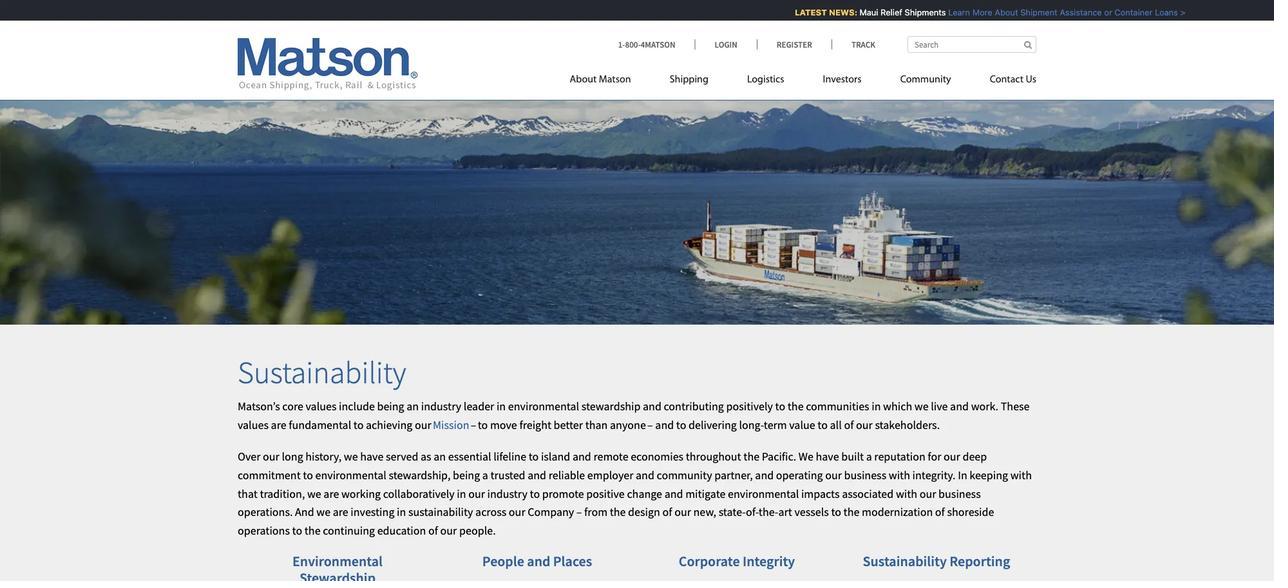 Task type: vqa. For each thing, say whether or not it's contained in the screenshot.
As
yes



Task type: describe. For each thing, give the bounding box(es) containing it.
our down sustainability
[[440, 524, 457, 538]]

shoreside
[[947, 505, 994, 519]]

contact us
[[990, 74, 1037, 85]]

in up sustainability
[[457, 486, 466, 501]]

1 vertical spatial a
[[482, 468, 488, 482]]

shipments
[[899, 7, 941, 17]]

term
[[764, 418, 787, 432]]

the inside "matson's core values include being an industry leader in environmental stewardship and contributing positively to the communities in which we live and work. these values are fundamental to achieving our"
[[788, 399, 804, 414]]

achieving
[[366, 418, 413, 432]]

our inside "matson's core values include being an industry leader in environmental stewardship and contributing positively to the communities in which we live and work. these values are fundamental to achieving our"
[[415, 418, 432, 432]]

environmental stewardship
[[293, 552, 383, 581]]

and down "pacific." at the right of page
[[755, 468, 774, 482]]

1 vertical spatial business
[[939, 486, 981, 501]]

operating
[[776, 468, 823, 482]]

we
[[799, 449, 814, 464]]

live
[[931, 399, 948, 414]]

fundamental
[[289, 418, 351, 432]]

a matson ship full of containers sails in the alaska service. image
[[0, 80, 1274, 325]]

new,
[[694, 505, 717, 519]]

positively
[[726, 399, 773, 414]]

us
[[1026, 74, 1037, 85]]

which
[[883, 399, 913, 414]]

education
[[377, 524, 426, 538]]

2 vertical spatial are
[[333, 505, 348, 519]]

being inside "matson's core values include being an industry leader in environmental stewardship and contributing positively to the communities in which we live and work. these values are fundamental to achieving our"
[[377, 399, 404, 414]]

about matson
[[570, 74, 631, 85]]

delivering
[[689, 418, 737, 432]]

built
[[842, 449, 864, 464]]

in left which
[[872, 399, 881, 414]]

better
[[554, 418, 583, 432]]

loans
[[1150, 7, 1173, 17]]

we inside "matson's core values include being an industry leader in environmental stewardship and contributing positively to the communities in which we live and work. these values are fundamental to achieving our"
[[915, 399, 929, 414]]

corporate integrity
[[679, 552, 795, 570]]

to down contributing
[[676, 418, 686, 432]]

reporting
[[950, 552, 1011, 570]]

about matson link
[[570, 68, 651, 94]]

register link
[[757, 39, 832, 50]]

mission
[[433, 418, 469, 432]]

learn more about shipment assistance or container loans > link
[[943, 7, 1180, 17]]

stewardship
[[300, 569, 376, 581]]

people.
[[459, 524, 496, 538]]

of right design on the bottom
[[663, 505, 672, 519]]

0 horizontal spatial values
[[238, 418, 269, 432]]

and down community
[[665, 486, 683, 501]]

of left shoreside
[[935, 505, 945, 519]]

state-
[[719, 505, 746, 519]]

matson's core values include being an industry leader in environmental stewardship and contributing positively to the communities in which we live and work. these values are fundamental to achieving our
[[238, 399, 1030, 432]]

contact us link
[[971, 68, 1037, 94]]

more
[[967, 7, 987, 17]]

industry inside "matson's core values include being an industry leader in environmental stewardship and contributing positively to the communities in which we live and work. these values are fundamental to achieving our"
[[421, 399, 461, 414]]

for
[[928, 449, 942, 464]]

our up impacts at the right
[[826, 468, 842, 482]]

core
[[282, 399, 303, 414]]

commitment
[[238, 468, 301, 482]]

container
[[1109, 7, 1147, 17]]

we right and
[[317, 505, 331, 519]]

to down include
[[354, 418, 364, 432]]

in up "education"
[[397, 505, 406, 519]]

–
[[577, 505, 582, 519]]

and
[[295, 505, 314, 519]]

partner,
[[715, 468, 753, 482]]

– to
[[471, 418, 488, 432]]

search image
[[1024, 40, 1032, 49]]

about inside top menu navigation
[[570, 74, 597, 85]]

community
[[657, 468, 712, 482]]

served
[[386, 449, 418, 464]]

community link
[[881, 68, 971, 94]]

and up the anyone –
[[643, 399, 662, 414]]

the down and
[[305, 524, 321, 538]]

our up commitment
[[263, 449, 280, 464]]

with down reputation
[[889, 468, 910, 482]]

promote
[[542, 486, 584, 501]]

we right the history, at bottom left
[[344, 449, 358, 464]]

to left all
[[818, 418, 828, 432]]

integrity.
[[913, 468, 956, 482]]

latest news: maui relief shipments learn more about shipment assistance or container loans >
[[790, 7, 1180, 17]]

and right live in the right bottom of the page
[[950, 399, 969, 414]]

operations.
[[238, 505, 293, 519]]

sustainability for sustainability
[[238, 353, 406, 392]]

sustainability for sustainability reporting
[[863, 552, 947, 570]]

as
[[421, 449, 431, 464]]

in up the move
[[497, 399, 506, 414]]

economies
[[631, 449, 684, 464]]

work.
[[971, 399, 999, 414]]

shipping
[[670, 74, 709, 85]]

learn
[[943, 7, 965, 17]]

login link
[[695, 39, 757, 50]]

trusted
[[491, 468, 525, 482]]

2 vertical spatial environmental
[[728, 486, 799, 501]]

latest
[[790, 7, 822, 17]]

places
[[553, 552, 592, 570]]

integrity
[[743, 552, 795, 570]]

environmental
[[293, 552, 383, 570]]

remote
[[594, 449, 629, 464]]

>
[[1175, 7, 1180, 17]]

1-800-4matson
[[618, 39, 676, 50]]

over our long history, we have served as an essential lifeline to island and remote economies throughout the pacific. we have built a reputation for our deep commitment to environmental stewardship, being a trusted and reliable employer and community partner, and operating our business with integrity. in keeping with that tradition, we are working collaboratively in our industry to promote positive change and mitigate environmental impacts associated with our business operations. and we are investing in sustainability across our company – from the design of our new, state-of-the-art vessels to the modernization of shoreside operations to the continuing education of our people.
[[238, 449, 1032, 538]]

employer
[[588, 468, 634, 482]]

across
[[476, 505, 507, 519]]

company
[[528, 505, 574, 519]]

the down associated
[[844, 505, 860, 519]]

people
[[482, 552, 524, 570]]

in
[[958, 468, 968, 482]]

with right keeping
[[1011, 468, 1032, 482]]

pacific.
[[762, 449, 797, 464]]

matson's
[[238, 399, 280, 414]]

0 horizontal spatial business
[[844, 468, 887, 482]]

keeping
[[970, 468, 1008, 482]]

all
[[830, 418, 842, 432]]



Task type: locate. For each thing, give the bounding box(es) containing it.
are down "core"
[[271, 418, 286, 432]]

we up and
[[307, 486, 321, 501]]

1 have from the left
[[360, 449, 384, 464]]

sustainability down "modernization"
[[863, 552, 947, 570]]

an inside over our long history, we have served as an essential lifeline to island and remote economies throughout the pacific. we have built a reputation for our deep commitment to environmental stewardship, being a trusted and reliable employer and community partner, and operating our business with integrity. in keeping with that tradition, we are working collaboratively in our industry to promote positive change and mitigate environmental impacts associated with our business operations. and we are investing in sustainability across our company – from the design of our new, state-of-the-art vessels to the modernization of shoreside operations to the continuing education of our people.
[[434, 449, 446, 464]]

1 vertical spatial about
[[570, 74, 597, 85]]

1 vertical spatial an
[[434, 449, 446, 464]]

the up the value
[[788, 399, 804, 414]]

0 horizontal spatial sustainability
[[238, 353, 406, 392]]

shipment
[[1015, 7, 1052, 17]]

sustainability
[[408, 505, 473, 519]]

our left new,
[[675, 505, 691, 519]]

1 vertical spatial values
[[238, 418, 269, 432]]

and left places
[[527, 552, 550, 570]]

maui
[[854, 7, 873, 17]]

to down and
[[292, 524, 302, 538]]

register
[[777, 39, 812, 50]]

mission link
[[433, 418, 469, 432]]

our down "integrity."
[[920, 486, 937, 501]]

2 horizontal spatial environmental
[[728, 486, 799, 501]]

modernization
[[862, 505, 933, 519]]

to left island
[[529, 449, 539, 464]]

news:
[[824, 7, 852, 17]]

1 vertical spatial being
[[453, 468, 480, 482]]

blue matson logo with ocean, shipping, truck, rail and logistics written beneath it. image
[[238, 38, 418, 91]]

values up the "fundamental"
[[306, 399, 337, 414]]

business up associated
[[844, 468, 887, 482]]

have left served
[[360, 449, 384, 464]]

environmental up working
[[315, 468, 386, 482]]

being inside over our long history, we have served as an essential lifeline to island and remote economies throughout the pacific. we have built a reputation for our deep commitment to environmental stewardship, being a trusted and reliable employer and community partner, and operating our business with integrity. in keeping with that tradition, we are working collaboratively in our industry to promote positive change and mitigate environmental impacts associated with our business operations. and we are investing in sustainability across our company – from the design of our new, state-of-the-art vessels to the modernization of shoreside operations to the continuing education of our people.
[[453, 468, 480, 482]]

1 horizontal spatial environmental
[[508, 399, 579, 414]]

to down long
[[303, 468, 313, 482]]

an right 'as'
[[434, 449, 446, 464]]

design
[[628, 505, 660, 519]]

0 horizontal spatial a
[[482, 468, 488, 482]]

of
[[844, 418, 854, 432], [663, 505, 672, 519], [935, 505, 945, 519], [428, 524, 438, 538]]

vessels
[[795, 505, 829, 519]]

the
[[788, 399, 804, 414], [744, 449, 760, 464], [610, 505, 626, 519], [844, 505, 860, 519], [305, 524, 321, 538]]

login
[[715, 39, 738, 50]]

1 horizontal spatial industry
[[487, 486, 528, 501]]

sustainability reporting
[[863, 552, 1011, 570]]

top menu navigation
[[570, 68, 1037, 94]]

that
[[238, 486, 258, 501]]

deep
[[963, 449, 987, 464]]

over
[[238, 449, 261, 464]]

with up "modernization"
[[896, 486, 918, 501]]

being down the essential
[[453, 468, 480, 482]]

to
[[775, 399, 786, 414], [354, 418, 364, 432], [676, 418, 686, 432], [818, 418, 828, 432], [529, 449, 539, 464], [303, 468, 313, 482], [530, 486, 540, 501], [831, 505, 841, 519], [292, 524, 302, 538]]

contact
[[990, 74, 1024, 85]]

mission – to move freight better than anyone – and to delivering long-term value to all of our stakeholders.
[[433, 418, 940, 432]]

the-
[[759, 505, 779, 519]]

of down sustainability
[[428, 524, 438, 538]]

contributing
[[664, 399, 724, 414]]

and up change
[[636, 468, 655, 482]]

associated
[[842, 486, 894, 501]]

about right "more"
[[989, 7, 1013, 17]]

0 vertical spatial being
[[377, 399, 404, 414]]

0 horizontal spatial industry
[[421, 399, 461, 414]]

1 horizontal spatial values
[[306, 399, 337, 414]]

our left mission link
[[415, 418, 432, 432]]

shipping link
[[651, 68, 728, 94]]

long
[[282, 449, 303, 464]]

positive
[[587, 486, 625, 501]]

and up economies
[[655, 418, 674, 432]]

1 vertical spatial are
[[324, 486, 339, 501]]

mitigate
[[686, 486, 726, 501]]

0 vertical spatial industry
[[421, 399, 461, 414]]

art
[[779, 505, 792, 519]]

0 horizontal spatial an
[[407, 399, 419, 414]]

an up achieving
[[407, 399, 419, 414]]

to up term
[[775, 399, 786, 414]]

communities
[[806, 399, 870, 414]]

a right built
[[866, 449, 872, 464]]

are inside "matson's core values include being an industry leader in environmental stewardship and contributing positively to the communities in which we live and work. these values are fundamental to achieving our"
[[271, 418, 286, 432]]

1-800-4matson link
[[618, 39, 695, 50]]

investors
[[823, 74, 862, 85]]

from
[[584, 505, 608, 519]]

in
[[497, 399, 506, 414], [872, 399, 881, 414], [457, 486, 466, 501], [397, 505, 406, 519]]

impacts
[[801, 486, 840, 501]]

Search search field
[[908, 36, 1037, 53]]

have right we at the right of the page
[[816, 449, 839, 464]]

environmental up freight
[[508, 399, 579, 414]]

stakeholders.
[[875, 418, 940, 432]]

the right from
[[610, 505, 626, 519]]

0 horizontal spatial being
[[377, 399, 404, 414]]

leader
[[464, 399, 494, 414]]

0 horizontal spatial have
[[360, 449, 384, 464]]

working
[[341, 486, 381, 501]]

being up achieving
[[377, 399, 404, 414]]

we
[[915, 399, 929, 414], [344, 449, 358, 464], [307, 486, 321, 501], [317, 505, 331, 519]]

of-
[[746, 505, 759, 519]]

environmental up the-
[[728, 486, 799, 501]]

collaboratively
[[383, 486, 455, 501]]

0 vertical spatial values
[[306, 399, 337, 414]]

an inside "matson's core values include being an industry leader in environmental stewardship and contributing positively to the communities in which we live and work. these values are fundamental to achieving our"
[[407, 399, 419, 414]]

and up "reliable"
[[573, 449, 591, 464]]

1 vertical spatial industry
[[487, 486, 528, 501]]

corporate
[[679, 552, 740, 570]]

stewardship
[[582, 399, 641, 414]]

0 vertical spatial sustainability
[[238, 353, 406, 392]]

value
[[789, 418, 816, 432]]

sustainability up "core"
[[238, 353, 406, 392]]

business down the in
[[939, 486, 981, 501]]

None search field
[[908, 36, 1037, 53]]

0 vertical spatial a
[[866, 449, 872, 464]]

move
[[490, 418, 517, 432]]

to down impacts at the right
[[831, 505, 841, 519]]

stewardship,
[[389, 468, 451, 482]]

to up company
[[530, 486, 540, 501]]

0 vertical spatial about
[[989, 7, 1013, 17]]

island
[[541, 449, 570, 464]]

relief
[[875, 7, 897, 17]]

industry up mission link
[[421, 399, 461, 414]]

and down island
[[528, 468, 546, 482]]

we left live in the right bottom of the page
[[915, 399, 929, 414]]

freight
[[520, 418, 552, 432]]

0 vertical spatial are
[[271, 418, 286, 432]]

1 horizontal spatial a
[[866, 449, 872, 464]]

environmental
[[508, 399, 579, 414], [315, 468, 386, 482], [728, 486, 799, 501]]

the up partner,
[[744, 449, 760, 464]]

our right for
[[944, 449, 961, 464]]

or
[[1099, 7, 1107, 17]]

about left matson
[[570, 74, 597, 85]]

1 horizontal spatial about
[[989, 7, 1013, 17]]

track link
[[832, 39, 876, 50]]

1 vertical spatial environmental
[[315, 468, 386, 482]]

matson
[[599, 74, 631, 85]]

operations
[[238, 524, 290, 538]]

about
[[989, 7, 1013, 17], [570, 74, 597, 85]]

being
[[377, 399, 404, 414], [453, 468, 480, 482]]

track
[[852, 39, 876, 50]]

our right across
[[509, 505, 526, 519]]

industry inside over our long history, we have served as an essential lifeline to island and remote economies throughout the pacific. we have built a reputation for our deep commitment to environmental stewardship, being a trusted and reliable employer and community partner, and operating our business with integrity. in keeping with that tradition, we are working collaboratively in our industry to promote positive change and mitigate environmental impacts associated with our business operations. and we are investing in sustainability across our company – from the design of our new, state-of-the-art vessels to the modernization of shoreside operations to the continuing education of our people.
[[487, 486, 528, 501]]

1 horizontal spatial business
[[939, 486, 981, 501]]

community
[[901, 74, 951, 85]]

4matson
[[641, 39, 676, 50]]

a left trusted
[[482, 468, 488, 482]]

our
[[415, 418, 432, 432], [856, 418, 873, 432], [263, 449, 280, 464], [944, 449, 961, 464], [826, 468, 842, 482], [469, 486, 485, 501], [920, 486, 937, 501], [509, 505, 526, 519], [675, 505, 691, 519], [440, 524, 457, 538]]

1 horizontal spatial being
[[453, 468, 480, 482]]

2 have from the left
[[816, 449, 839, 464]]

continuing
[[323, 524, 375, 538]]

0 vertical spatial an
[[407, 399, 419, 414]]

tradition,
[[260, 486, 305, 501]]

0 vertical spatial business
[[844, 468, 887, 482]]

business
[[844, 468, 887, 482], [939, 486, 981, 501]]

are up continuing
[[333, 505, 348, 519]]

are left working
[[324, 486, 339, 501]]

1 horizontal spatial have
[[816, 449, 839, 464]]

0 horizontal spatial about
[[570, 74, 597, 85]]

of right all
[[844, 418, 854, 432]]

logistics
[[747, 74, 784, 85]]

values down the matson's at the left
[[238, 418, 269, 432]]

with
[[889, 468, 910, 482], [1011, 468, 1032, 482], [896, 486, 918, 501]]

industry
[[421, 399, 461, 414], [487, 486, 528, 501]]

0 vertical spatial environmental
[[508, 399, 579, 414]]

our up across
[[469, 486, 485, 501]]

industry down trusted
[[487, 486, 528, 501]]

reliable
[[549, 468, 585, 482]]

our right all
[[856, 418, 873, 432]]

1 horizontal spatial sustainability
[[863, 552, 947, 570]]

1 horizontal spatial an
[[434, 449, 446, 464]]

0 horizontal spatial environmental
[[315, 468, 386, 482]]

investing
[[351, 505, 395, 519]]

environmental inside "matson's core values include being an industry leader in environmental stewardship and contributing positively to the communities in which we live and work. these values are fundamental to achieving our"
[[508, 399, 579, 414]]

1 vertical spatial sustainability
[[863, 552, 947, 570]]



